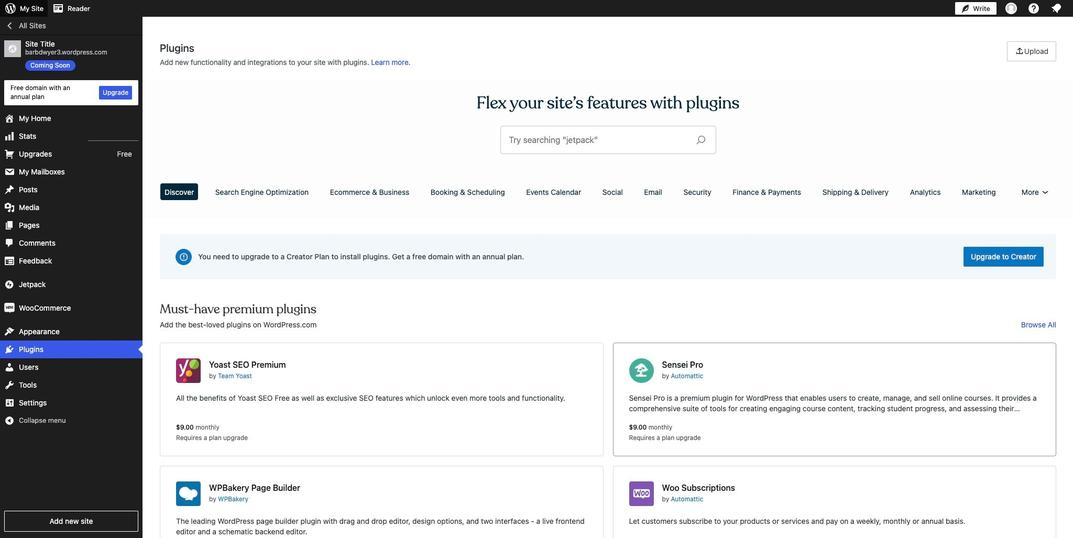 Task type: vqa. For each thing, say whether or not it's contained in the screenshot.
third Task enabled icon from the bottom of the LAUNCHPAD CHECKLIST Element
no



Task type: locate. For each thing, give the bounding box(es) containing it.
None search field
[[501, 126, 716, 154]]

highest hourly views 0 image
[[89, 134, 138, 141]]

main content
[[156, 41, 1060, 538]]

1 vertical spatial img image
[[4, 303, 15, 313]]

1 img image from the top
[[4, 279, 15, 290]]

0 vertical spatial img image
[[4, 279, 15, 290]]

my profile image
[[1006, 3, 1017, 14]]

plugin icon image
[[176, 358, 201, 383], [629, 358, 654, 383], [176, 482, 201, 506], [629, 482, 654, 506]]

img image
[[4, 279, 15, 290], [4, 303, 15, 313]]



Task type: describe. For each thing, give the bounding box(es) containing it.
manage your notifications image
[[1050, 2, 1063, 15]]

open search image
[[688, 133, 714, 147]]

help image
[[1028, 2, 1040, 15]]

2 img image from the top
[[4, 303, 15, 313]]

Search search field
[[509, 126, 688, 154]]



